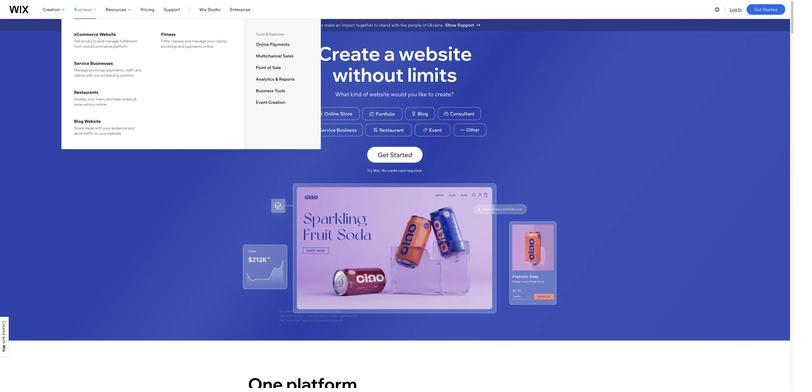 Task type: describe. For each thing, give the bounding box(es) containing it.
impact
[[342, 22, 355, 28]]

get started button
[[367, 147, 423, 163]]

glass ns.png image
[[474, 205, 527, 214]]

fulfillment
[[120, 39, 137, 44]]

event creation
[[256, 100, 286, 105]]

business inside button
[[337, 127, 357, 133]]

display
[[74, 97, 87, 102]]

business tools
[[256, 88, 285, 93]]

stand
[[379, 22, 390, 28]]

your down blog website link in the top left of the page
[[103, 126, 111, 131]]

let's make an impact together to stand with the people of ukraine.
[[314, 22, 444, 28]]

2 horizontal spatial with
[[391, 22, 400, 28]]

1 horizontal spatial tools
[[275, 88, 285, 93]]

businesses
[[90, 61, 113, 66]]

point of sale link
[[256, 65, 308, 70]]

creation inside dropdown button
[[43, 7, 60, 12]]

with inside blog website share ideas with your audience and drive traffic to your website.
[[95, 126, 102, 131]]

ukraine.
[[428, 22, 444, 28]]

clients,
[[215, 39, 227, 44]]

one
[[83, 44, 90, 49]]

sale
[[272, 65, 281, 70]]

event button
[[415, 124, 450, 136]]

service for service businesses manage bookings, payments, staff, and clients with our scheduling solution.
[[74, 61, 89, 66]]

online store button
[[311, 107, 360, 120]]

blog website link
[[74, 119, 144, 124]]

restaurant button
[[366, 124, 412, 136]]

business for business tools
[[256, 88, 274, 93]]

& for tools
[[266, 32, 268, 37]]

without
[[333, 62, 404, 86]]

log in
[[730, 7, 742, 12]]

what kind of website would you like to create?
[[336, 91, 454, 98]]

wix studio
[[199, 7, 221, 12]]

show support
[[445, 22, 474, 28]]

0 vertical spatial of
[[423, 22, 427, 28]]

fitness offer classes and manage your clients, bookings and payments online.
[[161, 32, 227, 49]]

online. inside fitness offer classes and manage your clients, bookings and payments online.
[[203, 44, 214, 49]]

get started link
[[747, 4, 786, 15]]

and inside service businesses manage bookings, payments, staff, and clients with our scheduling solution.
[[135, 68, 141, 73]]

sell
[[74, 39, 80, 44]]

show support link
[[445, 21, 485, 29]]

1 vertical spatial support
[[458, 22, 474, 28]]

created with wix image
[[3, 321, 6, 352]]

blog for blog website share ideas with your audience and drive traffic to your website.
[[74, 119, 83, 124]]

our
[[94, 73, 100, 78]]

portfolio button
[[363, 108, 402, 120]]

1 horizontal spatial of
[[363, 91, 368, 98]]

manage inside fitness offer classes and manage your clients, bookings and payments online.
[[192, 39, 206, 44]]

bookings
[[161, 44, 177, 49]]

point of sale
[[256, 65, 281, 70]]

website.
[[107, 131, 122, 136]]

restaurants display your menu and take orders & reservations online.
[[74, 90, 136, 107]]

pricing
[[141, 7, 154, 12]]

no
[[382, 168, 387, 173]]

show
[[445, 22, 457, 28]]

multichannel
[[256, 53, 282, 59]]

make
[[324, 22, 335, 28]]

1 vertical spatial ecommerce
[[91, 44, 112, 49]]

audience
[[111, 126, 127, 131]]

sales
[[283, 53, 294, 59]]

ecommerce website link
[[74, 32, 144, 37]]

reservations
[[74, 102, 96, 107]]

share
[[74, 126, 84, 131]]

your inside restaurants display your menu and take orders & reservations online.
[[87, 97, 95, 102]]

consultant
[[450, 111, 475, 117]]

online payments
[[256, 42, 290, 47]]

and inside blog website share ideas with your audience and drive traffic to your website.
[[128, 126, 134, 131]]

and up "payments"
[[185, 39, 191, 44]]

try
[[367, 168, 373, 173]]

offer
[[161, 39, 171, 44]]

wix.
[[374, 168, 381, 173]]

event for event creation
[[256, 100, 267, 105]]

service for service business
[[319, 127, 336, 133]]

create
[[318, 42, 381, 66]]

language selector, english selected image
[[715, 6, 721, 13]]

event creation link
[[256, 100, 308, 105]]

other
[[467, 127, 480, 133]]

reports
[[279, 77, 295, 82]]

your inside fitness offer classes and manage your clients, bookings and payments online.
[[207, 39, 215, 44]]

resources
[[106, 7, 126, 12]]

in
[[739, 7, 742, 12]]

point
[[256, 65, 266, 70]]

staff,
[[125, 68, 134, 73]]

traffic
[[83, 131, 94, 136]]

portfolio
[[376, 111, 395, 117]]

store
[[340, 111, 353, 117]]

other button
[[454, 124, 487, 136]]

service business button
[[305, 124, 363, 136]]

like
[[419, 91, 427, 98]]

would
[[391, 91, 407, 98]]

online. inside restaurants display your menu and take orders & reservations online.
[[96, 102, 107, 107]]

service businesses manage bookings, payments, staff, and clients with our scheduling solution.
[[74, 61, 141, 78]]

support link
[[164, 6, 180, 13]]

restaurants
[[74, 90, 98, 95]]

required.
[[407, 168, 422, 173]]

wix
[[199, 7, 207, 12]]

an
[[336, 22, 341, 28]]

restaurant
[[380, 127, 404, 133]]

payments
[[270, 42, 290, 47]]



Task type: locate. For each thing, give the bounding box(es) containing it.
business for business
[[74, 7, 92, 12]]

tools
[[256, 32, 265, 37], [275, 88, 285, 93]]

event down blog "button"
[[429, 127, 442, 133]]

get right in
[[755, 7, 762, 12]]

service down online store button
[[319, 127, 336, 133]]

get started
[[755, 7, 778, 12], [378, 151, 412, 159]]

1 horizontal spatial website
[[399, 42, 472, 66]]

website inside ecommerce website sell products and manage fulfillment from one ecommerce platform.
[[99, 32, 116, 37]]

with left the our
[[86, 73, 93, 78]]

0 vertical spatial tools
[[256, 32, 265, 37]]

and
[[98, 39, 104, 44], [185, 39, 191, 44], [178, 44, 184, 49], [135, 68, 141, 73], [106, 97, 113, 102], [128, 126, 134, 131]]

service inside service businesses manage bookings, payments, staff, and clients with our scheduling solution.
[[74, 61, 89, 66]]

bookings,
[[89, 68, 106, 73]]

enterprise
[[230, 7, 251, 12]]

menu
[[96, 97, 106, 102]]

0 horizontal spatial service
[[74, 61, 89, 66]]

to inside blog website share ideas with your audience and drive traffic to your website.
[[94, 131, 98, 136]]

blog up event button
[[418, 111, 428, 117]]

0 vertical spatial blog
[[418, 111, 428, 117]]

manage down ecommerce website link at the top
[[105, 39, 119, 44]]

1 horizontal spatial blog
[[418, 111, 428, 117]]

1 horizontal spatial online.
[[203, 44, 214, 49]]

started inside get started link
[[763, 7, 778, 12]]

1 horizontal spatial started
[[763, 7, 778, 12]]

orders
[[122, 97, 133, 102]]

event down business tools
[[256, 100, 267, 105]]

online inside the business group
[[256, 42, 269, 47]]

2 manage from the left
[[192, 39, 206, 44]]

0 horizontal spatial to
[[94, 131, 98, 136]]

get inside button
[[378, 151, 389, 159]]

payments
[[185, 44, 203, 49]]

0 horizontal spatial online
[[256, 42, 269, 47]]

business button
[[74, 6, 96, 13]]

ecommerce
[[74, 32, 99, 37], [91, 44, 112, 49]]

0 horizontal spatial with
[[86, 73, 93, 78]]

1 vertical spatial blog
[[74, 119, 83, 124]]

service up the manage
[[74, 61, 89, 66]]

1 vertical spatial &
[[275, 77, 278, 82]]

event inside event button
[[429, 127, 442, 133]]

1 vertical spatial online
[[325, 111, 339, 117]]

1 horizontal spatial support
[[458, 22, 474, 28]]

1 horizontal spatial &
[[266, 32, 268, 37]]

create?
[[435, 91, 454, 98]]

0 vertical spatial started
[[763, 7, 778, 12]]

an ecommerce site for a soda company with a sales graph and mobile checkout image
[[297, 187, 492, 310]]

0 horizontal spatial event
[[256, 100, 267, 105]]

online. down the menu
[[96, 102, 107, 107]]

tools down analytics & reports link
[[275, 88, 285, 93]]

ecommerce website sell products and manage fulfillment from one ecommerce platform.
[[74, 32, 137, 49]]

support right pricing link on the left top of page
[[164, 7, 180, 12]]

0 vertical spatial get started
[[755, 7, 778, 12]]

& right orders
[[134, 97, 136, 102]]

manage up "payments"
[[192, 39, 206, 44]]

and down restaurants link on the top
[[106, 97, 113, 102]]

with right ideas
[[95, 126, 102, 131]]

0 vertical spatial service
[[74, 61, 89, 66]]

and inside ecommerce website sell products and manage fulfillment from one ecommerce platform.
[[98, 39, 104, 44]]

manage inside ecommerce website sell products and manage fulfillment from one ecommerce platform.
[[105, 39, 119, 44]]

blog inside "button"
[[418, 111, 428, 117]]

0 horizontal spatial get started
[[378, 151, 412, 159]]

0 horizontal spatial started
[[390, 151, 412, 159]]

your left website.
[[99, 131, 107, 136]]

0 horizontal spatial get
[[378, 151, 389, 159]]

to right traffic
[[94, 131, 98, 136]]

website inside create a website without limits
[[399, 42, 472, 66]]

multichannel sales
[[256, 53, 294, 59]]

creation inside the business group
[[268, 100, 286, 105]]

tools up online payments
[[256, 32, 265, 37]]

2 horizontal spatial business
[[337, 127, 357, 133]]

enterprise link
[[230, 6, 251, 13]]

1 horizontal spatial get started
[[755, 7, 778, 12]]

consultant button
[[438, 107, 481, 120]]

your
[[207, 39, 215, 44], [87, 97, 95, 102], [103, 126, 111, 131], [99, 131, 107, 136]]

get started inside button
[[378, 151, 412, 159]]

2 horizontal spatial to
[[429, 91, 434, 98]]

the
[[401, 22, 407, 28]]

service business
[[319, 127, 357, 133]]

0 vertical spatial event
[[256, 100, 267, 105]]

blog website share ideas with your audience and drive traffic to your website.
[[74, 119, 134, 136]]

2 vertical spatial &
[[134, 97, 136, 102]]

blog for blog
[[418, 111, 428, 117]]

kind
[[351, 91, 362, 98]]

0 horizontal spatial &
[[134, 97, 136, 102]]

1 vertical spatial of
[[267, 65, 271, 70]]

support
[[164, 7, 180, 12], [458, 22, 474, 28]]

1 horizontal spatial online
[[325, 111, 339, 117]]

& for analytics
[[275, 77, 278, 82]]

1 vertical spatial website
[[84, 119, 101, 124]]

started
[[763, 7, 778, 12], [390, 151, 412, 159]]

create a website without limits
[[318, 42, 472, 86]]

1 vertical spatial get started
[[378, 151, 412, 159]]

0 vertical spatial to
[[374, 22, 378, 28]]

business inside popup button
[[74, 7, 92, 12]]

classes
[[171, 39, 184, 44]]

manage
[[74, 68, 88, 73]]

0 vertical spatial online.
[[203, 44, 214, 49]]

website up ideas
[[84, 119, 101, 124]]

1 vertical spatial service
[[319, 127, 336, 133]]

credit
[[388, 168, 398, 173]]

pricing link
[[141, 6, 154, 13]]

with left the
[[391, 22, 400, 28]]

blog button
[[405, 107, 435, 120]]

get started up try wix. no credit card required.
[[378, 151, 412, 159]]

2 vertical spatial with
[[95, 126, 102, 131]]

0 vertical spatial online
[[256, 42, 269, 47]]

website
[[399, 42, 472, 66], [370, 91, 390, 98]]

business group
[[61, 19, 321, 149]]

you
[[408, 91, 417, 98]]

0 horizontal spatial creation
[[43, 7, 60, 12]]

of right kind
[[363, 91, 368, 98]]

support right show
[[458, 22, 474, 28]]

0 vertical spatial get
[[755, 7, 762, 12]]

0 vertical spatial &
[[266, 32, 268, 37]]

to left stand
[[374, 22, 378, 28]]

your left 'clients,'
[[207, 39, 215, 44]]

2 horizontal spatial of
[[423, 22, 427, 28]]

a
[[384, 42, 395, 66]]

solution.
[[120, 73, 135, 78]]

products
[[81, 39, 97, 44]]

to right like
[[429, 91, 434, 98]]

blog inside blog website share ideas with your audience and drive traffic to your website.
[[74, 119, 83, 124]]

event inside the business group
[[256, 100, 267, 105]]

0 vertical spatial support
[[164, 7, 180, 12]]

0 vertical spatial business
[[74, 7, 92, 12]]

1 vertical spatial creation
[[268, 100, 286, 105]]

creation button
[[43, 6, 65, 13]]

& left features
[[266, 32, 268, 37]]

of right people
[[423, 22, 427, 28]]

business inside group
[[256, 88, 274, 93]]

with inside service businesses manage bookings, payments, staff, and clients with our scheduling solution.
[[86, 73, 93, 78]]

0 vertical spatial website
[[399, 42, 472, 66]]

0 vertical spatial website
[[99, 32, 116, 37]]

0 vertical spatial ecommerce
[[74, 32, 99, 37]]

and down ecommerce website link at the top
[[98, 39, 104, 44]]

and down the classes
[[178, 44, 184, 49]]

1 horizontal spatial service
[[319, 127, 336, 133]]

log in link
[[730, 6, 742, 13]]

fitness
[[161, 32, 176, 37]]

let's
[[314, 22, 323, 28]]

1 horizontal spatial business
[[256, 88, 274, 93]]

1 vertical spatial started
[[390, 151, 412, 159]]

features
[[269, 32, 284, 37]]

started inside get started button
[[390, 151, 412, 159]]

online left the store
[[325, 111, 339, 117]]

online for online store
[[325, 111, 339, 117]]

online down the tools & features
[[256, 42, 269, 47]]

resources button
[[106, 6, 131, 13]]

ecommerce up the products
[[74, 32, 99, 37]]

get up no at the left top of page
[[378, 151, 389, 159]]

ecommerce down the products
[[91, 44, 112, 49]]

& inside restaurants display your menu and take orders & reservations online.
[[134, 97, 136, 102]]

2 vertical spatial of
[[363, 91, 368, 98]]

and right the staff,
[[135, 68, 141, 73]]

wix studio link
[[199, 6, 221, 13]]

0 horizontal spatial manage
[[105, 39, 119, 44]]

of inside the business group
[[267, 65, 271, 70]]

1 vertical spatial website
[[370, 91, 390, 98]]

0 horizontal spatial website
[[370, 91, 390, 98]]

online. right "payments"
[[203, 44, 214, 49]]

analytics & reports
[[256, 77, 295, 82]]

0 vertical spatial creation
[[43, 7, 60, 12]]

1 vertical spatial business
[[256, 88, 274, 93]]

your up reservations
[[87, 97, 95, 102]]

try wix. no credit card required.
[[367, 168, 422, 173]]

1 vertical spatial to
[[429, 91, 434, 98]]

1 vertical spatial get
[[378, 151, 389, 159]]

0 horizontal spatial business
[[74, 7, 92, 12]]

scheduling
[[101, 73, 119, 78]]

1 horizontal spatial creation
[[268, 100, 286, 105]]

1 horizontal spatial to
[[374, 22, 378, 28]]

tools & features
[[256, 32, 284, 37]]

0 horizontal spatial blog
[[74, 119, 83, 124]]

2 horizontal spatial &
[[275, 77, 278, 82]]

1 vertical spatial tools
[[275, 88, 285, 93]]

take
[[114, 97, 121, 102]]

1 horizontal spatial with
[[95, 126, 102, 131]]

restaurants link
[[74, 90, 144, 95]]

of
[[423, 22, 427, 28], [267, 65, 271, 70], [363, 91, 368, 98]]

website inside blog website share ideas with your audience and drive traffic to your website.
[[84, 119, 101, 124]]

2 vertical spatial business
[[337, 127, 357, 133]]

from
[[74, 44, 82, 49]]

service inside button
[[319, 127, 336, 133]]

1 horizontal spatial event
[[429, 127, 442, 133]]

business
[[74, 7, 92, 12], [256, 88, 274, 93], [337, 127, 357, 133]]

& left reports
[[275, 77, 278, 82]]

get started right in
[[755, 7, 778, 12]]

multichannel sales link
[[256, 53, 308, 59]]

to
[[374, 22, 378, 28], [429, 91, 434, 98], [94, 131, 98, 136]]

0 vertical spatial with
[[391, 22, 400, 28]]

1 manage from the left
[[105, 39, 119, 44]]

1 horizontal spatial manage
[[192, 39, 206, 44]]

0 horizontal spatial of
[[267, 65, 271, 70]]

clients
[[74, 73, 85, 78]]

and inside restaurants display your menu and take orders & reservations online.
[[106, 97, 113, 102]]

studio
[[208, 7, 221, 12]]

card
[[398, 168, 406, 173]]

fitness link
[[161, 32, 231, 37]]

event for event
[[429, 127, 442, 133]]

of left sale
[[267, 65, 271, 70]]

2 vertical spatial to
[[94, 131, 98, 136]]

drive
[[74, 131, 83, 136]]

1 vertical spatial online.
[[96, 102, 107, 107]]

1 vertical spatial with
[[86, 73, 93, 78]]

online inside button
[[325, 111, 339, 117]]

0 horizontal spatial support
[[164, 7, 180, 12]]

business tools link
[[256, 88, 308, 93]]

and right audience
[[128, 126, 134, 131]]

website for ecommerce website
[[99, 32, 116, 37]]

website for blog website
[[84, 119, 101, 124]]

creation
[[43, 7, 60, 12], [268, 100, 286, 105]]

online payments link
[[256, 42, 308, 47]]

online for online payments
[[256, 42, 269, 47]]

0 horizontal spatial tools
[[256, 32, 265, 37]]

people
[[408, 22, 422, 28]]

blog up "share"
[[74, 119, 83, 124]]

1 vertical spatial event
[[429, 127, 442, 133]]

analytics & reports link
[[256, 77, 308, 82]]

log
[[730, 7, 738, 12]]

0 horizontal spatial online.
[[96, 102, 107, 107]]

service businesses link
[[74, 61, 144, 66]]

website up platform.
[[99, 32, 116, 37]]

1 horizontal spatial get
[[755, 7, 762, 12]]

blog
[[418, 111, 428, 117], [74, 119, 83, 124]]



Task type: vqa. For each thing, say whether or not it's contained in the screenshot.
& for Analytics
yes



